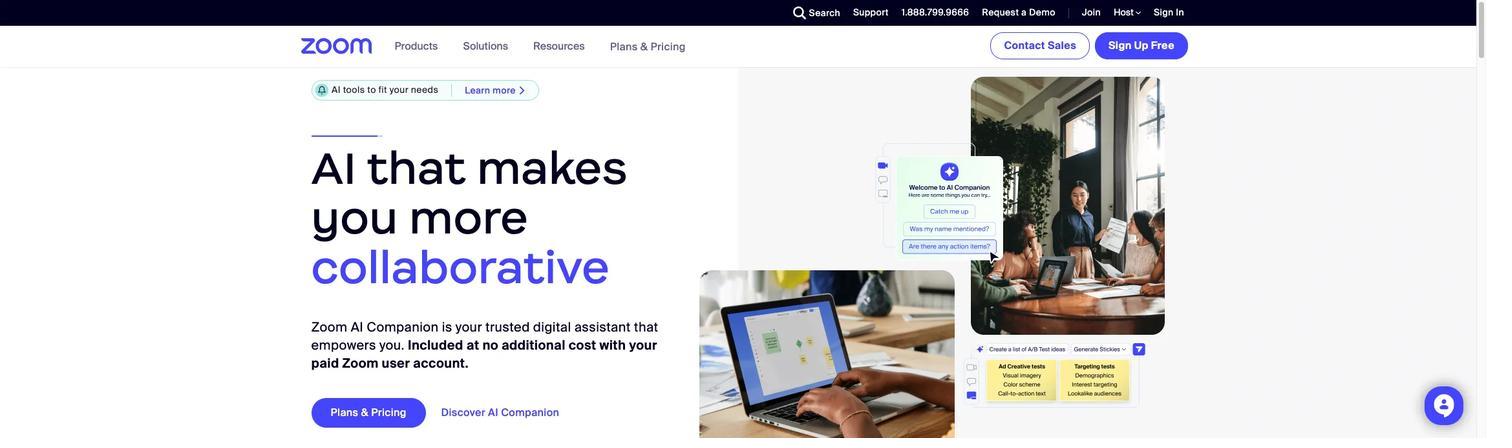 Task type: locate. For each thing, give the bounding box(es) containing it.
ai tools to fit your needs
[[332, 84, 438, 96]]

1 vertical spatial zoom interface icon image
[[964, 344, 1145, 408]]

0 vertical spatial plans & pricing
[[610, 40, 686, 53]]

0 vertical spatial plans
[[610, 40, 638, 53]]

companion inside zoom ai companion is your trusted digital assistant that empowers you.
[[367, 320, 439, 336]]

1 horizontal spatial pricing
[[651, 40, 686, 53]]

2 vertical spatial your
[[629, 338, 658, 354]]

up
[[1134, 39, 1148, 52]]

1 vertical spatial companion
[[501, 407, 560, 420]]

zoom down empowers
[[343, 356, 379, 373]]

join link left host
[[1072, 0, 1104, 26]]

1 horizontal spatial plans
[[610, 40, 638, 53]]

empowers
[[312, 338, 376, 354]]

join link
[[1072, 0, 1104, 26], [1082, 6, 1101, 18]]

user
[[382, 356, 410, 373]]

ai that makes you more
[[312, 140, 628, 246]]

contact sales link
[[991, 32, 1090, 59]]

demo
[[1029, 6, 1056, 18]]

plans & pricing
[[610, 40, 686, 53], [331, 407, 407, 420]]

0 vertical spatial &
[[640, 40, 648, 53]]

1 vertical spatial more
[[410, 190, 529, 246]]

sign in
[[1154, 6, 1184, 18]]

1 vertical spatial that
[[634, 320, 659, 336]]

search
[[809, 7, 840, 19]]

plans
[[610, 40, 638, 53], [331, 407, 359, 420]]

0 horizontal spatial companion
[[367, 320, 439, 336]]

1 vertical spatial sign
[[1109, 39, 1132, 52]]

0 vertical spatial sign
[[1154, 6, 1174, 18]]

sign in link
[[1144, 0, 1191, 26], [1154, 6, 1184, 18]]

products
[[395, 39, 438, 53]]

trusted
[[486, 320, 530, 336]]

solutions
[[463, 39, 508, 53]]

included
[[408, 338, 464, 354]]

plans right resources dropdown button
[[610, 40, 638, 53]]

sign up free button
[[1095, 32, 1188, 59]]

1 horizontal spatial sign
[[1154, 6, 1174, 18]]

paid
[[312, 356, 339, 373]]

your right with
[[629, 338, 658, 354]]

0 horizontal spatial pricing
[[372, 407, 407, 420]]

0 vertical spatial more
[[493, 84, 516, 96]]

fit
[[378, 84, 387, 96]]

1 horizontal spatial companion
[[501, 407, 560, 420]]

sign for sign up free
[[1109, 39, 1132, 52]]

1 vertical spatial &
[[361, 407, 369, 420]]

to
[[367, 84, 376, 96]]

account.
[[413, 356, 469, 373]]

1 horizontal spatial plans & pricing
[[610, 40, 686, 53]]

companion
[[367, 320, 439, 336], [501, 407, 560, 420]]

0 horizontal spatial that
[[367, 140, 466, 197]]

1 vertical spatial zoom
[[343, 356, 379, 373]]

your right the fit
[[390, 84, 409, 96]]

zoom up empowers
[[312, 320, 348, 336]]

0 vertical spatial pricing
[[651, 40, 686, 53]]

companion for discover
[[501, 407, 560, 420]]

0 vertical spatial companion
[[367, 320, 439, 336]]

request a demo link
[[972, 0, 1059, 26], [982, 6, 1056, 18]]

1 horizontal spatial your
[[456, 320, 482, 336]]

zoom ai companion is your trusted digital assistant that empowers you.
[[312, 320, 659, 354]]

at
[[467, 338, 480, 354]]

sign inside button
[[1109, 39, 1132, 52]]

banner
[[286, 26, 1191, 68]]

product information navigation
[[385, 26, 695, 68]]

cost
[[569, 338, 597, 354]]

your
[[390, 84, 409, 96], [456, 320, 482, 336], [629, 338, 658, 354]]

sign
[[1154, 6, 1174, 18], [1109, 39, 1132, 52]]

your for fit
[[390, 84, 409, 96]]

0 vertical spatial that
[[367, 140, 466, 197]]

&
[[640, 40, 648, 53], [361, 407, 369, 420]]

1 vertical spatial plans
[[331, 407, 359, 420]]

0 horizontal spatial plans & pricing
[[331, 407, 407, 420]]

more
[[493, 84, 516, 96], [410, 190, 529, 246]]

support link
[[843, 0, 892, 26], [853, 6, 889, 18]]

sales
[[1048, 39, 1076, 52]]

0 horizontal spatial sign
[[1109, 39, 1132, 52]]

0 horizontal spatial your
[[390, 84, 409, 96]]

your inside zoom ai companion is your trusted digital assistant that empowers you.
[[456, 320, 482, 336]]

discover ai companion link
[[442, 399, 579, 429]]

that
[[367, 140, 466, 197], [634, 320, 659, 336]]

0 vertical spatial zoom
[[312, 320, 348, 336]]

1.888.799.9666
[[902, 6, 969, 18]]

support
[[853, 6, 889, 18]]

sign left up
[[1109, 39, 1132, 52]]

1 horizontal spatial that
[[634, 320, 659, 336]]

sign left in
[[1154, 6, 1174, 18]]

zoom interface icon image
[[748, 144, 1003, 264], [964, 344, 1145, 408]]

that inside zoom ai companion is your trusted digital assistant that empowers you.
[[634, 320, 659, 336]]

that inside ai that makes you more
[[367, 140, 466, 197]]

1 horizontal spatial &
[[640, 40, 648, 53]]

your for is
[[456, 320, 482, 336]]

1 vertical spatial pricing
[[372, 407, 407, 420]]

plans down paid
[[331, 407, 359, 420]]

0 horizontal spatial &
[[361, 407, 369, 420]]

your up at on the left bottom of page
[[456, 320, 482, 336]]

join link up meetings navigation
[[1082, 6, 1101, 18]]

learn more
[[465, 84, 516, 96]]

0 vertical spatial your
[[390, 84, 409, 96]]

meetings navigation
[[988, 26, 1191, 62]]

discover
[[442, 407, 486, 420]]

ai
[[332, 84, 341, 96], [312, 140, 357, 197], [351, 320, 364, 336], [488, 407, 499, 420]]

resources
[[533, 39, 585, 53]]

needs
[[411, 84, 438, 96]]

right image
[[516, 85, 529, 96]]

1 vertical spatial your
[[456, 320, 482, 336]]

pricing
[[651, 40, 686, 53], [372, 407, 407, 420]]

1.888.799.9666 button
[[892, 0, 972, 26], [902, 6, 969, 18]]

zoom
[[312, 320, 348, 336], [343, 356, 379, 373]]

2 horizontal spatial your
[[629, 338, 658, 354]]

collaborative
[[312, 240, 610, 296]]

plans & pricing link
[[610, 40, 686, 53], [610, 40, 686, 53], [312, 399, 426, 429]]

search button
[[783, 0, 843, 26]]

contact
[[1004, 39, 1045, 52]]



Task type: describe. For each thing, give the bounding box(es) containing it.
products button
[[395, 26, 444, 67]]

zoom inside zoom ai companion is your trusted digital assistant that empowers you.
[[312, 320, 348, 336]]

plans inside product information navigation
[[610, 40, 638, 53]]

sign up free
[[1109, 39, 1175, 52]]

more inside ai that makes you more
[[410, 190, 529, 246]]

banner containing contact sales
[[286, 26, 1191, 68]]

discover ai companion
[[442, 407, 560, 420]]

digital
[[533, 320, 571, 336]]

ai inside ai that makes you more
[[312, 140, 357, 197]]

host button
[[1114, 6, 1141, 19]]

additional
[[502, 338, 566, 354]]

sign for sign in
[[1154, 6, 1174, 18]]

request
[[982, 6, 1019, 18]]

ai inside zoom ai companion is your trusted digital assistant that empowers you.
[[351, 320, 364, 336]]

companion for zoom
[[367, 320, 439, 336]]

included at no additional cost with your paid zoom user account.
[[312, 338, 658, 373]]

join
[[1082, 6, 1101, 18]]

no
[[483, 338, 499, 354]]

makes
[[477, 140, 628, 197]]

with
[[600, 338, 626, 354]]

plans & pricing inside product information navigation
[[610, 40, 686, 53]]

solutions button
[[463, 26, 514, 67]]

in
[[1176, 6, 1184, 18]]

is
[[442, 320, 453, 336]]

your inside included at no additional cost with your paid zoom user account.
[[629, 338, 658, 354]]

0 vertical spatial zoom interface icon image
[[748, 144, 1003, 264]]

zoom logo image
[[301, 38, 372, 54]]

resources button
[[533, 26, 591, 67]]

host
[[1114, 6, 1136, 18]]

pricing inside product information navigation
[[651, 40, 686, 53]]

learn
[[465, 84, 490, 96]]

contact sales
[[1004, 39, 1076, 52]]

you
[[312, 190, 398, 246]]

request a demo
[[982, 6, 1056, 18]]

a
[[1021, 6, 1027, 18]]

free
[[1151, 39, 1175, 52]]

assistant
[[575, 320, 631, 336]]

tools
[[343, 84, 365, 96]]

you.
[[380, 338, 405, 354]]

zoom inside included at no additional cost with your paid zoom user account.
[[343, 356, 379, 373]]

0 horizontal spatial plans
[[331, 407, 359, 420]]

1 vertical spatial plans & pricing
[[331, 407, 407, 420]]

& inside product information navigation
[[640, 40, 648, 53]]



Task type: vqa. For each thing, say whether or not it's contained in the screenshot.
meetings navigation
yes



